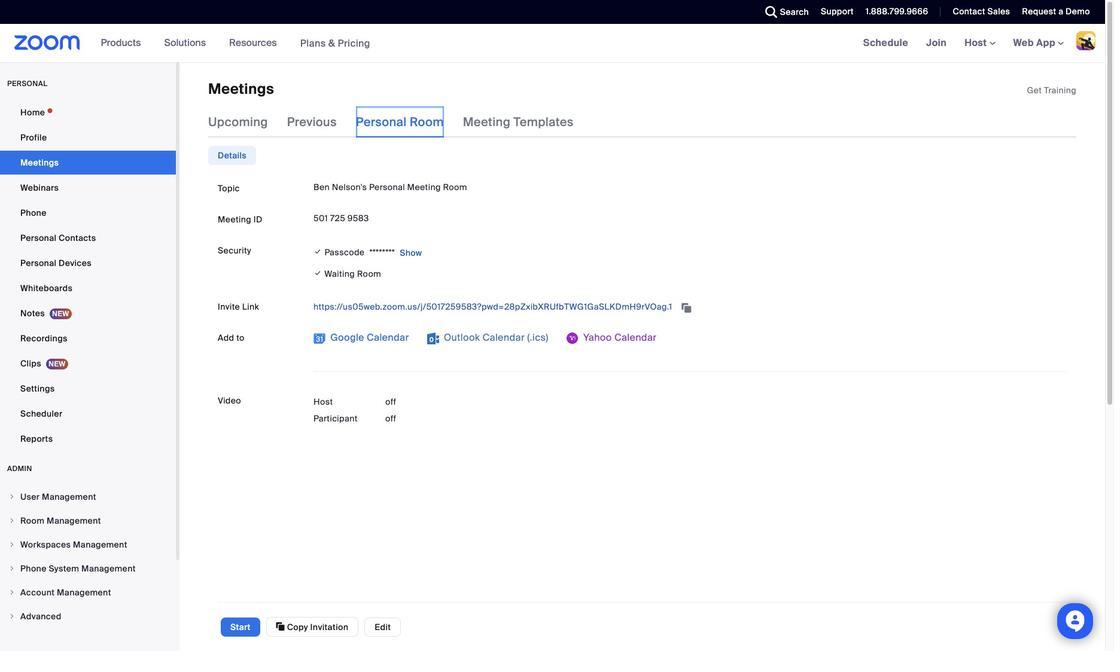 Task type: locate. For each thing, give the bounding box(es) containing it.
personal inside the tabs of meeting "tab list"
[[356, 115, 407, 130]]

schedule link
[[854, 24, 917, 62]]

start button
[[221, 618, 260, 637]]

0 vertical spatial off
[[385, 397, 396, 408]]

0 horizontal spatial btn image
[[314, 333, 326, 345]]

passcode
[[325, 247, 365, 258]]

management inside 'menu item'
[[81, 564, 136, 575]]

support
[[821, 6, 854, 17]]

clips link
[[0, 352, 176, 376]]

checked image
[[314, 268, 322, 280]]

personal
[[356, 115, 407, 130], [369, 182, 405, 193], [20, 233, 56, 244], [20, 258, 56, 269]]

0 horizontal spatial meetings
[[20, 157, 59, 168]]

account
[[20, 588, 55, 598]]

1 horizontal spatial calendar
[[483, 332, 525, 344]]

personal for personal contacts
[[20, 233, 56, 244]]

meeting templates
[[463, 115, 574, 130]]

1 host element from the top
[[385, 396, 457, 408]]

contact sales link
[[944, 0, 1013, 24], [953, 6, 1010, 17]]

system
[[49, 564, 79, 575]]

host element
[[385, 396, 457, 408], [385, 413, 457, 425]]

room inside menu item
[[20, 516, 45, 527]]

phone for phone
[[20, 208, 47, 218]]

host up participant
[[314, 397, 333, 408]]

btn image inside the yahoo calendar link
[[567, 333, 579, 345]]

previous
[[287, 115, 337, 130]]

right image inside room management menu item
[[8, 518, 16, 525]]

725
[[330, 213, 345, 224]]

phone down webinars
[[20, 208, 47, 218]]

0 vertical spatial meetings
[[208, 80, 274, 98]]

request a demo link
[[1013, 0, 1105, 24], [1022, 6, 1090, 17]]

501
[[314, 213, 328, 224]]

checked image
[[314, 246, 322, 258]]

meeting inside "tab list"
[[463, 115, 511, 130]]

right image for user
[[8, 494, 16, 501]]

btn image for yahoo calendar
[[567, 333, 579, 345]]

1 vertical spatial meetings
[[20, 157, 59, 168]]

waiting room
[[322, 269, 381, 280]]

1 phone from the top
[[20, 208, 47, 218]]

0 horizontal spatial meeting
[[218, 214, 251, 225]]

training
[[1044, 85, 1077, 96]]

meeting inside the "topic" element
[[407, 182, 441, 193]]

phone inside 'menu item'
[[20, 564, 47, 575]]

0 vertical spatial host
[[965, 37, 990, 49]]

admin menu menu
[[0, 486, 176, 630]]

1 btn image from the left
[[314, 333, 326, 345]]

add
[[218, 333, 234, 344]]

right image for workspaces
[[8, 542, 16, 549]]

0 horizontal spatial calendar
[[367, 332, 409, 344]]

management up workspaces management
[[47, 516, 101, 527]]

topic element
[[314, 179, 1067, 197]]

1 horizontal spatial meetings
[[208, 80, 274, 98]]

&
[[328, 37, 335, 49]]

sales
[[988, 6, 1010, 17]]

management up room management
[[42, 492, 96, 503]]

management
[[42, 492, 96, 503], [47, 516, 101, 527], [73, 540, 127, 551], [81, 564, 136, 575], [57, 588, 111, 598]]

host element for host
[[385, 396, 457, 408]]

1 vertical spatial phone
[[20, 564, 47, 575]]

host
[[965, 37, 990, 49], [314, 397, 333, 408]]

profile link
[[0, 126, 176, 150]]

recordings link
[[0, 327, 176, 351]]

workspaces management menu item
[[0, 534, 176, 557]]

app
[[1036, 37, 1056, 49]]

nelson's
[[332, 182, 367, 193]]

1 off from the top
[[385, 397, 396, 408]]

calendar
[[367, 332, 409, 344], [483, 332, 525, 344], [615, 332, 657, 344]]

google
[[330, 332, 364, 344]]

2 off from the top
[[385, 414, 396, 425]]

contact sales
[[953, 6, 1010, 17]]

2 horizontal spatial calendar
[[615, 332, 657, 344]]

workspaces management
[[20, 540, 127, 551]]

link
[[242, 302, 259, 313]]

right image inside account management menu item
[[8, 589, 16, 597]]

meeting
[[463, 115, 511, 130], [407, 182, 441, 193], [218, 214, 251, 225]]

2 vertical spatial meeting
[[218, 214, 251, 225]]

1 horizontal spatial btn image
[[567, 333, 579, 345]]

meetings navigation
[[854, 24, 1105, 63]]

3 calendar from the left
[[615, 332, 657, 344]]

meetings up webinars
[[20, 157, 59, 168]]

room management
[[20, 516, 101, 527]]

0 vertical spatial phone
[[20, 208, 47, 218]]

1 vertical spatial meeting
[[407, 182, 441, 193]]

room inside the tabs of meeting "tab list"
[[410, 115, 444, 130]]

calendar right google
[[367, 332, 409, 344]]

5 right image from the top
[[8, 613, 16, 621]]

personal
[[7, 79, 48, 89]]

btn image left google
[[314, 333, 326, 345]]

0 vertical spatial meeting
[[463, 115, 511, 130]]

plans & pricing
[[300, 37, 370, 49]]

user management menu item
[[0, 486, 176, 509]]

advanced
[[20, 612, 61, 622]]

banner
[[0, 24, 1105, 63]]

2 calendar from the left
[[483, 332, 525, 344]]

admin
[[7, 464, 32, 474]]

copy invitation button
[[266, 618, 359, 637]]

calendar for yahoo
[[615, 332, 657, 344]]

add to
[[218, 333, 245, 344]]

management down phone system management 'menu item'
[[57, 588, 111, 598]]

account management menu item
[[0, 582, 176, 604]]

room management menu item
[[0, 510, 176, 533]]

https://us05web.zoom.us/j/5017259583?pwd=28pzxibxrufbtwg1gaslkdmh9rvoag.1 application
[[314, 298, 1067, 317]]

plans & pricing link
[[300, 37, 370, 49], [300, 37, 370, 49]]

2 phone from the top
[[20, 564, 47, 575]]

profile
[[20, 132, 47, 143]]

1 vertical spatial host element
[[385, 413, 457, 425]]

off for participant
[[385, 414, 396, 425]]

management down "workspaces management" menu item
[[81, 564, 136, 575]]

tabs of meeting tab list
[[208, 107, 593, 138]]

search button
[[756, 0, 812, 24]]

clips
[[20, 358, 41, 369]]

join link
[[917, 24, 956, 62]]

1 vertical spatial host
[[314, 397, 333, 408]]

host down contact sales
[[965, 37, 990, 49]]

1 vertical spatial off
[[385, 414, 396, 425]]

2 right image from the top
[[8, 518, 16, 525]]

home
[[20, 107, 45, 118]]

workspaces
[[20, 540, 71, 551]]

details tab
[[208, 146, 256, 165]]

calendar down the https://us05web.zoom.us/j/5017259583?pwd=28pzxibxrufbtwg1gaslkdmh9rvoag.1
[[483, 332, 525, 344]]

phone right right icon
[[20, 564, 47, 575]]

https://us05web.zoom.us/j/5017259583?pwd=28pzxibxrufbtwg1gaslkdmh9rvoag.1
[[314, 302, 675, 313]]

management for workspaces management
[[73, 540, 127, 551]]

reports
[[20, 434, 53, 445]]

1 calendar from the left
[[367, 332, 409, 344]]

2 host element from the top
[[385, 413, 457, 425]]

product information navigation
[[92, 24, 379, 63]]

yahoo
[[583, 332, 612, 344]]

calendar right yahoo in the bottom of the page
[[615, 332, 657, 344]]

templates
[[514, 115, 574, 130]]

btn image
[[314, 333, 326, 345], [567, 333, 579, 345]]

btn image inside google calendar link
[[314, 333, 326, 345]]

start
[[230, 622, 250, 633]]

meetings up the upcoming
[[208, 80, 274, 98]]

right image inside "workspaces management" menu item
[[8, 542, 16, 549]]

demo
[[1066, 6, 1090, 17]]

3 right image from the top
[[8, 542, 16, 549]]

1 horizontal spatial host
[[965, 37, 990, 49]]

management down room management menu item
[[73, 540, 127, 551]]

scheduler link
[[0, 402, 176, 426]]

id
[[254, 214, 263, 225]]

1 horizontal spatial meeting
[[407, 182, 441, 193]]

account management
[[20, 588, 111, 598]]

4 right image from the top
[[8, 589, 16, 597]]

right image inside user management menu item
[[8, 494, 16, 501]]

participant
[[314, 414, 358, 425]]

support link
[[812, 0, 857, 24], [821, 6, 854, 17]]

right image
[[8, 494, 16, 501], [8, 518, 16, 525], [8, 542, 16, 549], [8, 589, 16, 597], [8, 613, 16, 621]]

btn image left yahoo in the bottom of the page
[[567, 333, 579, 345]]

phone inside personal menu menu
[[20, 208, 47, 218]]

yahoo calendar link
[[567, 329, 657, 348]]

1 right image from the top
[[8, 494, 16, 501]]

2 btn image from the left
[[567, 333, 579, 345]]

host element for participant
[[385, 413, 457, 425]]

0 vertical spatial host element
[[385, 396, 457, 408]]

request
[[1022, 6, 1056, 17]]

solutions button
[[164, 24, 211, 62]]

2 horizontal spatial meeting
[[463, 115, 511, 130]]

room
[[410, 115, 444, 130], [443, 182, 467, 193], [357, 269, 381, 280], [20, 516, 45, 527]]

resources button
[[229, 24, 282, 62]]

topic
[[218, 183, 240, 194]]



Task type: describe. For each thing, give the bounding box(es) containing it.
get
[[1027, 85, 1042, 96]]

copy
[[287, 622, 308, 633]]

devices
[[59, 258, 92, 269]]

home link
[[0, 101, 176, 124]]

copy image
[[276, 622, 285, 633]]

personal inside the "topic" element
[[369, 182, 405, 193]]

personal room
[[356, 115, 444, 130]]

notes link
[[0, 302, 176, 326]]

security
[[218, 246, 251, 256]]

contacts
[[59, 233, 96, 244]]

schedule
[[863, 37, 908, 49]]

management for room management
[[47, 516, 101, 527]]

user
[[20, 492, 40, 503]]

whiteboards
[[20, 283, 73, 294]]

501 725 9583
[[314, 213, 369, 224]]

solutions
[[164, 37, 206, 49]]

outlook
[[444, 332, 480, 344]]

1.888.799.9666
[[866, 6, 928, 17]]

join
[[926, 37, 947, 49]]

edit
[[375, 622, 391, 633]]

meeting for meeting templates
[[463, 115, 511, 130]]

personal contacts link
[[0, 226, 176, 250]]

show
[[400, 248, 422, 259]]

right image inside advanced menu item
[[8, 613, 16, 621]]

web app button
[[1013, 37, 1064, 49]]

btn image
[[427, 333, 439, 345]]

outlook calendar (.ics) link
[[427, 329, 549, 348]]

whiteboards link
[[0, 276, 176, 300]]

phone link
[[0, 201, 176, 225]]

banner containing products
[[0, 24, 1105, 63]]

host inside 'meetings' navigation
[[965, 37, 990, 49]]

add to element
[[314, 329, 1067, 360]]

meeting for meeting id
[[218, 214, 251, 225]]

a
[[1059, 6, 1064, 17]]

zoom logo image
[[14, 35, 80, 50]]

profile picture image
[[1077, 31, 1096, 50]]

personal devices
[[20, 258, 92, 269]]

google calendar
[[328, 332, 409, 344]]

off for host
[[385, 397, 396, 408]]

details tab list
[[208, 146, 256, 165]]

reports link
[[0, 427, 176, 451]]

show button
[[395, 244, 422, 263]]

search
[[780, 7, 809, 17]]

meetings inside personal menu menu
[[20, 157, 59, 168]]

personal menu menu
[[0, 101, 176, 452]]

calendar for outlook
[[483, 332, 525, 344]]

personal for personal room
[[356, 115, 407, 130]]

btn image for google calendar
[[314, 333, 326, 345]]

passcode ******** show
[[325, 247, 422, 259]]

phone system management menu item
[[0, 558, 176, 580]]

meetings link
[[0, 151, 176, 175]]

resources
[[229, 37, 277, 49]]

personal for personal devices
[[20, 258, 56, 269]]

webinars
[[20, 183, 59, 193]]

plans
[[300, 37, 326, 49]]

meeting id
[[218, 214, 263, 225]]

management for account management
[[57, 588, 111, 598]]

products
[[101, 37, 141, 49]]

products button
[[101, 24, 146, 62]]

advanced menu item
[[0, 606, 176, 628]]

ben
[[314, 182, 330, 193]]

edit button
[[365, 618, 401, 637]]

https://us05web.zoom.us/j/5017259583?pwd=28pzxibxrufbtwg1gaslkdmh9rvoag.1 link
[[314, 302, 675, 313]]

right image for account
[[8, 589, 16, 597]]

scheduler
[[20, 409, 62, 420]]

contact
[[953, 6, 985, 17]]

notes
[[20, 308, 45, 319]]

web
[[1013, 37, 1034, 49]]

0 horizontal spatial host
[[314, 397, 333, 408]]

right image for room
[[8, 518, 16, 525]]

get training link
[[1027, 85, 1077, 96]]

(.ics)
[[527, 332, 549, 344]]

outlook calendar (.ics)
[[441, 332, 549, 344]]

pricing
[[338, 37, 370, 49]]

details
[[218, 150, 247, 161]]

management for user management
[[42, 492, 96, 503]]

copy invitation
[[285, 622, 348, 633]]

personal devices link
[[0, 251, 176, 275]]

room inside the "topic" element
[[443, 182, 467, 193]]

upcoming
[[208, 115, 268, 130]]

to
[[237, 333, 245, 344]]

right image
[[8, 566, 16, 573]]

settings link
[[0, 377, 176, 401]]

web app
[[1013, 37, 1056, 49]]

calendar for google
[[367, 332, 409, 344]]

ben nelson's personal meeting room
[[314, 182, 467, 193]]

9583
[[348, 213, 369, 224]]

webinars link
[[0, 176, 176, 200]]

user management
[[20, 492, 96, 503]]

phone for phone system management
[[20, 564, 47, 575]]

request a demo
[[1022, 6, 1090, 17]]

settings
[[20, 384, 55, 394]]

copy url image
[[681, 304, 693, 312]]

recordings
[[20, 333, 67, 344]]

waiting
[[324, 269, 355, 280]]



Task type: vqa. For each thing, say whether or not it's contained in the screenshot.
"Personal" within the Tabs of meeting tab list
yes



